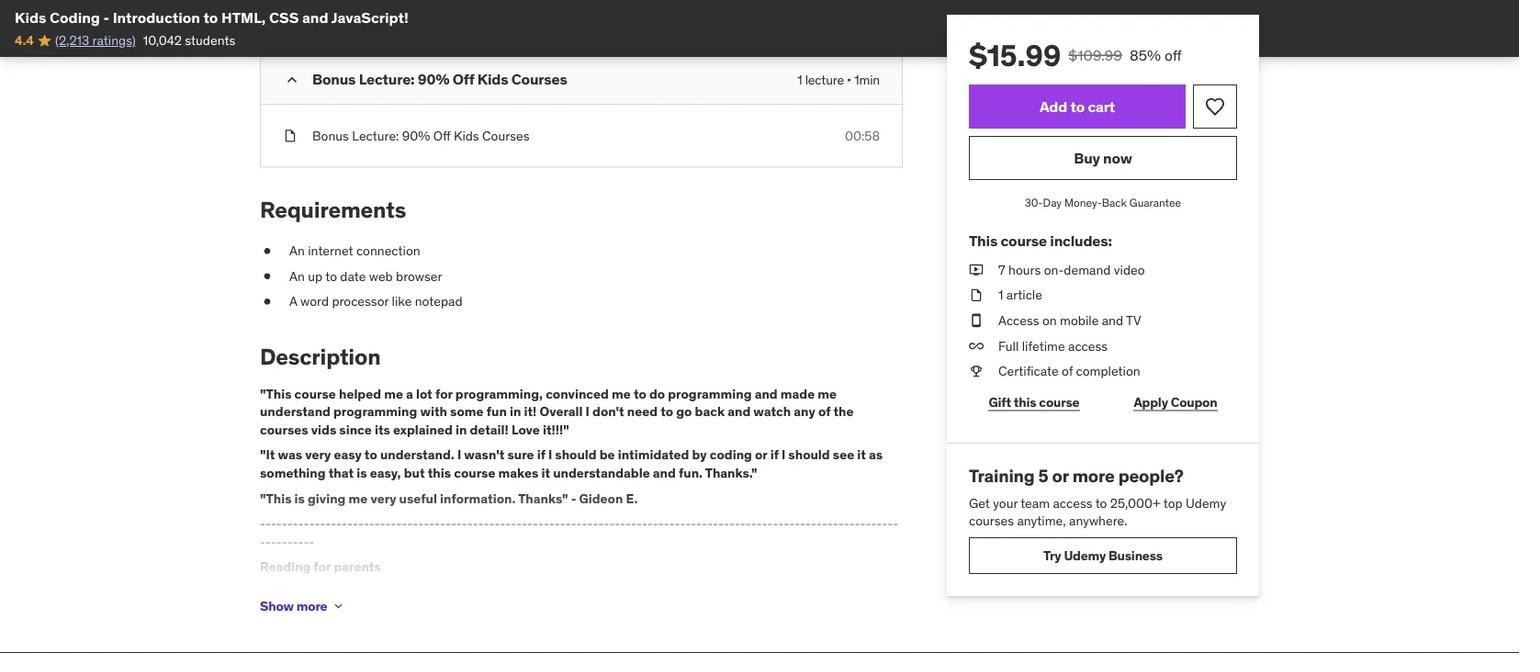 Task type: vqa. For each thing, say whether or not it's contained in the screenshot.
Kids
yes



Task type: describe. For each thing, give the bounding box(es) containing it.
css
[[269, 8, 299, 27]]

1 horizontal spatial do
[[804, 584, 818, 601]]

this course includes:
[[969, 231, 1112, 250]]

an for an internet connection
[[289, 242, 305, 259]]

1 vertical spatial very
[[371, 490, 396, 507]]

add
[[1040, 97, 1068, 116]]

1min
[[855, 71, 880, 88]]

0 vertical spatial something
[[260, 465, 326, 481]]

skill
[[624, 602, 646, 619]]

long
[[545, 602, 570, 619]]

html,
[[221, 8, 266, 27]]

4.4
[[15, 32, 34, 49]]

10,042
[[143, 32, 182, 49]]

2 them from the left
[[724, 602, 754, 619]]

to left go
[[661, 403, 673, 420]]

xsmall image left '1 article'
[[969, 286, 984, 304]]

$109.99
[[1069, 45, 1123, 64]]

0 horizontal spatial very
[[305, 447, 331, 463]]

your inside "this course helped me a lot for programming, convinced me to do programming and made me understand programming with some fun in it! overall i don't need to go back and watch any of the courses vids since its explained in detail! love it!!!" "it was very easy to understand. i wasn't sure if i should be intimidated by coding or if i should see it as something that is easy, but this course makes it understandable and fun. thanks." "this is giving me very useful information. thanks" - gideon e. --------------------------------------------------------------------------------------------------------------------- ---------- reading for parents do your kids spend too much time on the computer, phone or tablet? don't you wish they could do something more productive? why not get them to learn a life long valuable skill that will lead them into a career that pays 2 times the national average?
[[279, 584, 304, 601]]

into
[[757, 602, 779, 619]]

time
[[429, 584, 455, 601]]

$15.99
[[969, 37, 1061, 73]]

need
[[627, 403, 658, 420]]

an for an up to date web browser
[[289, 268, 305, 284]]

0 vertical spatial in
[[510, 403, 521, 420]]

2
[[887, 602, 895, 619]]

0 horizontal spatial i
[[457, 447, 461, 463]]

easy
[[334, 447, 362, 463]]

25,000+
[[1110, 494, 1161, 511]]

gideon
[[579, 490, 623, 507]]

sure
[[508, 447, 534, 463]]

0 vertical spatial or
[[755, 447, 768, 463]]

0 horizontal spatial a
[[406, 385, 413, 402]]

0 vertical spatial access
[[1068, 337, 1108, 354]]

xsmall image for to
[[260, 267, 275, 285]]

xsmall image for access
[[969, 337, 984, 355]]

xsmall image inside 'show more' button
[[331, 599, 346, 614]]

article
[[1007, 287, 1043, 303]]

1 horizontal spatial i
[[548, 447, 552, 463]]

courses for 00:58
[[482, 127, 530, 144]]

90% for 1 lecture
[[418, 70, 450, 89]]

udemy inside 'training 5 or more people? get your team access to 25,000+ top udemy courses anytime, anywhere.'
[[1186, 494, 1226, 511]]

me up don't on the left bottom of page
[[612, 385, 631, 402]]

lecture: for 00:58
[[352, 127, 399, 144]]

0 vertical spatial for
[[435, 385, 453, 402]]

it!!!"
[[543, 421, 569, 438]]

bonus lecture: 90% off kids courses for 00:58
[[312, 127, 530, 144]]

detail! love
[[470, 421, 540, 438]]

team
[[1021, 494, 1050, 511]]

and down the intimidated
[[653, 465, 676, 481]]

1 horizontal spatial a
[[514, 602, 521, 619]]

0 horizontal spatial that
[[329, 465, 354, 481]]

to up need
[[634, 385, 647, 402]]

lecture
[[805, 71, 844, 88]]

cart
[[1088, 97, 1115, 116]]

courses inside "this course helped me a lot for programming, convinced me to do programming and made me understand programming with some fun in it! overall i don't need to go back and watch any of the courses vids since its explained in detail! love it!!!" "it was very easy to understand. i wasn't sure if i should be intimidated by coding or if i should see it as something that is easy, but this course makes it understandable and fun. thanks." "this is giving me very useful information. thanks" - gideon e. --------------------------------------------------------------------------------------------------------------------- ---------- reading for parents do your kids spend too much time on the computer, phone or tablet? don't you wish they could do something more productive? why not get them to learn a life long valuable skill that will lead them into a career that pays 2 times the national average?
[[260, 421, 308, 438]]

training 5 or more people? get your team access to 25,000+ top udemy courses anytime, anywhere.
[[969, 465, 1226, 529]]

more inside "this course helped me a lot for programming, convinced me to do programming and made me understand programming with some fun in it! overall i don't need to go back and watch any of the courses vids since its explained in detail! love it!!!" "it was very easy to understand. i wasn't sure if i should be intimidated by coding or if i should see it as something that is easy, but this course makes it understandable and fun. thanks." "this is giving me very useful information. thanks" - gideon e. --------------------------------------------------------------------------------------------------------------------- ---------- reading for parents do your kids spend too much time on the computer, phone or tablet? don't you wish they could do something more productive? why not get them to learn a life long valuable skill that will lead them into a career that pays 2 times the national average?
[[260, 602, 290, 619]]

2 vertical spatial the
[[295, 620, 314, 637]]

$15.99 $109.99 85% off
[[969, 37, 1182, 73]]

more inside 'training 5 or more people? get your team access to 25,000+ top udemy courses anytime, anywhere.'
[[1073, 465, 1115, 487]]

me right giving
[[349, 490, 368, 507]]

wish
[[712, 584, 738, 601]]

0 vertical spatial of
[[1062, 363, 1073, 379]]

this inside "this course helped me a lot for programming, convinced me to do programming and made me understand programming with some fun in it! overall i don't need to go back and watch any of the courses vids since its explained in detail! love it!!!" "it was very easy to understand. i wasn't sure if i should be intimidated by coding or if i should see it as something that is easy, but this course makes it understandable and fun. thanks." "this is giving me very useful information. thanks" - gideon e. --------------------------------------------------------------------------------------------------------------------- ---------- reading for parents do your kids spend too much time on the computer, phone or tablet? don't you wish they could do something more productive? why not get them to learn a life long valuable skill that will lead them into a career that pays 2 times the national average?
[[428, 465, 451, 481]]

understandable
[[553, 465, 650, 481]]

much
[[394, 584, 426, 601]]

introduction
[[113, 8, 200, 27]]

or inside 'training 5 or more people? get your team access to 25,000+ top udemy courses anytime, anywhere.'
[[1052, 465, 1069, 487]]

coding
[[50, 8, 100, 27]]

2 "this from the top
[[260, 490, 292, 507]]

wishlist image
[[1204, 96, 1226, 118]]

e.
[[626, 490, 638, 507]]

to up the students
[[203, 8, 218, 27]]

try
[[1044, 547, 1061, 564]]

kids for 00:58
[[454, 127, 479, 144]]

final 5 question quiz.
[[312, 15, 433, 32]]

not
[[391, 602, 410, 619]]

00:58
[[845, 127, 880, 144]]

includes:
[[1050, 231, 1112, 250]]

apply coupon
[[1134, 394, 1218, 410]]

kids for 1 lecture
[[478, 70, 508, 89]]

5 for final
[[343, 15, 351, 32]]

2 horizontal spatial a
[[782, 602, 789, 619]]

computer,
[[497, 584, 555, 601]]

2 if from the left
[[770, 447, 779, 463]]

courses inside 'training 5 or more people? get your team access to 25,000+ top udemy courses anytime, anywhere.'
[[969, 512, 1014, 529]]

1 vertical spatial for
[[314, 559, 331, 575]]

understand.
[[380, 447, 455, 463]]

xsmall image down small image
[[283, 127, 298, 145]]

show more button
[[260, 588, 346, 625]]

training
[[969, 465, 1035, 487]]

more inside button
[[296, 598, 327, 614]]

javascript!
[[331, 8, 409, 27]]

xsmall image for completion
[[969, 362, 984, 380]]

lead
[[697, 602, 721, 619]]

1 vertical spatial in
[[456, 421, 467, 438]]

overall
[[540, 403, 583, 420]]

bonus for 00:58
[[312, 127, 349, 144]]

0 vertical spatial do
[[649, 385, 665, 402]]

quiz.
[[407, 15, 433, 32]]

to inside 'training 5 or more people? get your team access to 25,000+ top udemy courses anytime, anywhere.'
[[1096, 494, 1107, 511]]

why
[[363, 602, 388, 619]]

anywhere.
[[1069, 512, 1128, 529]]

0 vertical spatial kids
[[15, 8, 46, 27]]

1 for 1 lecture • 1min
[[798, 71, 802, 88]]

buy now button
[[969, 136, 1237, 180]]

could
[[769, 584, 800, 601]]

notepad
[[415, 293, 463, 310]]

on inside "this course helped me a lot for programming, convinced me to do programming and made me understand programming with some fun in it! overall i don't need to go back and watch any of the courses vids since its explained in detail! love it!!!" "it was very easy to understand. i wasn't sure if i should be intimidated by coding or if i should see it as something that is easy, but this course makes it understandable and fun. thanks." "this is giving me very useful information. thanks" - gideon e. --------------------------------------------------------------------------------------------------------------------- ---------- reading for parents do your kids spend too much time on the computer, phone or tablet? don't you wish they could do something more productive? why not get them to learn a life long valuable skill that will lead them into a career that pays 2 times the national average?
[[458, 584, 472, 601]]

programming, convinced
[[455, 385, 609, 402]]

coding
[[710, 447, 752, 463]]

business
[[1109, 547, 1163, 564]]

2 horizontal spatial that
[[831, 602, 854, 619]]

0 vertical spatial on
[[1043, 312, 1057, 329]]

should
[[555, 447, 597, 463]]

guarantee
[[1130, 195, 1182, 209]]

final
[[312, 15, 340, 32]]

students
[[185, 32, 235, 49]]

0 vertical spatial it
[[857, 447, 866, 463]]

too
[[372, 584, 391, 601]]

a word processor like notepad
[[289, 293, 463, 310]]

will
[[675, 602, 694, 619]]

thanks."
[[705, 465, 757, 481]]

0 vertical spatial is
[[357, 465, 367, 481]]

gift this course link
[[969, 384, 1100, 421]]

go
[[676, 403, 692, 420]]

apply coupon button
[[1114, 384, 1237, 421]]

any
[[794, 403, 816, 420]]

productive?
[[293, 602, 360, 619]]

bonus lecture: 90% off kids courses for 1 lecture
[[312, 70, 567, 89]]

try udemy business
[[1044, 547, 1163, 564]]

this
[[969, 231, 998, 250]]

they
[[741, 584, 766, 601]]

off for 1 lecture
[[453, 70, 474, 89]]

intimidated
[[618, 447, 689, 463]]

processor
[[332, 293, 389, 310]]

to right up
[[325, 268, 337, 284]]

its
[[375, 421, 390, 438]]

learn
[[482, 602, 511, 619]]

1 horizontal spatial that
[[649, 602, 672, 619]]

get
[[969, 494, 990, 511]]



Task type: locate. For each thing, give the bounding box(es) containing it.
1 horizontal spatial is
[[357, 465, 367, 481]]

courses down get
[[969, 512, 1014, 529]]

1 vertical spatial the
[[475, 584, 494, 601]]

that down easy
[[329, 465, 354, 481]]

your right get
[[993, 494, 1018, 511]]

for up kids at left
[[314, 559, 331, 575]]

2 horizontal spatial the
[[834, 403, 854, 420]]

xsmall image for mobile
[[969, 312, 984, 330]]

as
[[869, 447, 883, 463]]

national
[[317, 620, 363, 637]]

in left it!
[[510, 403, 521, 420]]

0 horizontal spatial on
[[458, 584, 472, 601]]

and down programming and
[[728, 403, 751, 420]]

off
[[453, 70, 474, 89], [433, 127, 451, 144]]

bonus
[[312, 70, 356, 89], [312, 127, 349, 144]]

reading
[[260, 559, 311, 575]]

1 vertical spatial this
[[428, 465, 451, 481]]

1 left article
[[999, 287, 1004, 303]]

1 vertical spatial 1
[[999, 287, 1004, 303]]

them
[[435, 602, 465, 619], [724, 602, 754, 619]]

1 vertical spatial bonus
[[312, 127, 349, 144]]

"this course helped me a lot for programming, convinced me to do programming and made me understand programming with some fun in it! overall i don't need to go back and watch any of the courses vids since its explained in detail! love it!!!" "it was very easy to understand. i wasn't sure if i should be intimidated by coding or if i should see it as something that is easy, but this course makes it understandable and fun. thanks." "this is giving me very useful information. thanks" - gideon e. --------------------------------------------------------------------------------------------------------------------- ---------- reading for parents do your kids spend too much time on the computer, phone or tablet? don't you wish they could do something more productive? why not get them to learn a life long valuable skill that will lead them into a career that pays 2 times the national average?
[[260, 385, 899, 637]]

pays
[[858, 602, 884, 619]]

10,042 students
[[143, 32, 235, 49]]

wasn't
[[464, 447, 505, 463]]

something up "pays"
[[821, 584, 882, 601]]

see
[[833, 447, 854, 463]]

1 horizontal spatial on
[[1043, 312, 1057, 329]]

0 vertical spatial off
[[453, 70, 474, 89]]

is left giving
[[295, 490, 305, 507]]

off for 00:58
[[433, 127, 451, 144]]

them down time on the bottom left of the page
[[435, 602, 465, 619]]

to left 'cart'
[[1071, 97, 1085, 116]]

programming
[[333, 403, 417, 420]]

1 for 1 article
[[999, 287, 1004, 303]]

1 vertical spatial kids
[[478, 70, 508, 89]]

that left "pays"
[[831, 602, 854, 619]]

or up the valuable
[[597, 584, 609, 601]]

them down wish
[[724, 602, 754, 619]]

makes
[[498, 465, 539, 481]]

to up easy,
[[365, 447, 377, 463]]

2 horizontal spatial or
[[1052, 465, 1069, 487]]

1 vertical spatial is
[[295, 490, 305, 507]]

0 horizontal spatial in
[[456, 421, 467, 438]]

1 horizontal spatial 1
[[999, 287, 1004, 303]]

0 horizontal spatial if
[[537, 447, 545, 463]]

xsmall image up the national on the bottom of the page
[[331, 599, 346, 614]]

information.
[[440, 490, 516, 507]]

of inside "this course helped me a lot for programming, convinced me to do programming and made me understand programming with some fun in it! overall i don't need to go back and watch any of the courses vids since its explained in detail! love it!!!" "it was very easy to understand. i wasn't sure if i should be intimidated by coding or if i should see it as something that is easy, but this course makes it understandable and fun. thanks." "this is giving me very useful information. thanks" - gideon e. --------------------------------------------------------------------------------------------------------------------- ---------- reading for parents do your kids spend too much time on the computer, phone or tablet? don't you wish they could do something more productive? why not get them to learn a life long valuable skill that will lead them into a career that pays 2 times the national average?
[[818, 403, 831, 420]]

the down show more
[[295, 620, 314, 637]]

buy
[[1074, 148, 1100, 167]]

course inside gift this course link
[[1039, 394, 1080, 410]]

lecture: down question
[[359, 70, 415, 89]]

course up the hours
[[1001, 231, 1047, 250]]

1 horizontal spatial in
[[510, 403, 521, 420]]

courses for 1 lecture
[[512, 70, 567, 89]]

0 horizontal spatial your
[[279, 584, 304, 601]]

back
[[1102, 195, 1127, 209]]

0 vertical spatial courses
[[512, 70, 567, 89]]

be
[[600, 447, 615, 463]]

i left the should
[[548, 447, 552, 463]]

ratings)
[[92, 32, 136, 49]]

1 bonus from the top
[[312, 70, 356, 89]]

it left as
[[857, 447, 866, 463]]

5 for training
[[1039, 465, 1049, 487]]

2 horizontal spatial more
[[1073, 465, 1115, 487]]

0 vertical spatial udemy
[[1186, 494, 1226, 511]]

access down mobile
[[1068, 337, 1108, 354]]

me up programming
[[384, 385, 403, 402]]

small image
[[283, 71, 301, 89]]

1 vertical spatial or
[[1052, 465, 1069, 487]]

i left wasn't
[[457, 447, 461, 463]]

to up anywhere.
[[1096, 494, 1107, 511]]

this right "gift"
[[1014, 394, 1037, 410]]

1 horizontal spatial if
[[770, 447, 779, 463]]

course up understand
[[295, 385, 336, 402]]

understand
[[260, 403, 331, 420]]

0 vertical spatial 1
[[798, 71, 802, 88]]

certificate of completion
[[999, 363, 1141, 379]]

0 horizontal spatial more
[[260, 602, 290, 619]]

1 vertical spatial something
[[821, 584, 882, 601]]

a left life
[[514, 602, 521, 619]]

•
[[847, 71, 852, 88]]

2 bonus from the top
[[312, 127, 349, 144]]

i should
[[782, 447, 830, 463]]

very down easy,
[[371, 490, 396, 507]]

1 horizontal spatial udemy
[[1186, 494, 1226, 511]]

1 horizontal spatial courses
[[969, 512, 1014, 529]]

xsmall image for this course includes:
[[969, 261, 984, 279]]

access up anywhere.
[[1053, 494, 1093, 511]]

the right any
[[834, 403, 854, 420]]

i left don't on the left bottom of page
[[586, 403, 590, 420]]

lecture: for 1 lecture
[[359, 70, 415, 89]]

like
[[392, 293, 412, 310]]

90% for 00:58
[[402, 127, 430, 144]]

0 vertical spatial xsmall image
[[260, 242, 275, 260]]

"this up understand
[[260, 385, 292, 402]]

0 horizontal spatial them
[[435, 602, 465, 619]]

xsmall image left up
[[260, 267, 275, 285]]

buy now
[[1074, 148, 1132, 167]]

access on mobile and tv
[[999, 312, 1141, 329]]

5
[[343, 15, 351, 32], [1039, 465, 1049, 487]]

1 bonus lecture: 90% off kids courses from the top
[[312, 70, 567, 89]]

don't
[[655, 584, 685, 601]]

0 horizontal spatial 1
[[798, 71, 802, 88]]

very
[[305, 447, 331, 463], [371, 490, 396, 507]]

something
[[260, 465, 326, 481], [821, 584, 882, 601]]

hours
[[1009, 261, 1041, 278]]

0 horizontal spatial for
[[314, 559, 331, 575]]

mobile
[[1060, 312, 1099, 329]]

xsmall image left the certificate
[[969, 362, 984, 380]]

1 horizontal spatial 5
[[1039, 465, 1049, 487]]

an left up
[[289, 268, 305, 284]]

xsmall image for processor
[[260, 293, 275, 311]]

xsmall image left internet at the top
[[260, 242, 275, 260]]

to inside button
[[1071, 97, 1085, 116]]

1 vertical spatial 5
[[1039, 465, 1049, 487]]

bonus right small image
[[312, 70, 356, 89]]

vids
[[311, 421, 336, 438]]

since
[[339, 421, 372, 438]]

0 horizontal spatial is
[[295, 490, 305, 507]]

a left lot
[[406, 385, 413, 402]]

average?
[[366, 620, 418, 637]]

programming and
[[668, 385, 778, 402]]

now
[[1103, 148, 1132, 167]]

thanks"
[[518, 490, 568, 507]]

kids coding - introduction to html, css and javascript!
[[15, 8, 409, 27]]

0 vertical spatial the
[[834, 403, 854, 420]]

1 vertical spatial access
[[1053, 494, 1093, 511]]

lot
[[416, 385, 432, 402]]

that down don't
[[649, 602, 672, 619]]

1 horizontal spatial this
[[1014, 394, 1037, 410]]

if left i should
[[770, 447, 779, 463]]

do up career
[[804, 584, 818, 601]]

xsmall image left 7
[[969, 261, 984, 279]]

0 vertical spatial 5
[[343, 15, 351, 32]]

2 horizontal spatial i
[[586, 403, 590, 420]]

lecture: up requirements
[[352, 127, 399, 144]]

1 vertical spatial lecture:
[[352, 127, 399, 144]]

2 bonus lecture: 90% off kids courses from the top
[[312, 127, 530, 144]]

of down full lifetime access
[[1062, 363, 1073, 379]]

1 an from the top
[[289, 242, 305, 259]]

to left learn
[[468, 602, 479, 619]]

this
[[1014, 394, 1037, 410], [428, 465, 451, 481]]

if right sure
[[537, 447, 545, 463]]

1 vertical spatial your
[[279, 584, 304, 601]]

connection
[[356, 242, 420, 259]]

1 vertical spatial udemy
[[1064, 547, 1106, 564]]

on right time on the bottom left of the page
[[458, 584, 472, 601]]

gift this course
[[989, 394, 1080, 410]]

(2,213
[[55, 32, 89, 49]]

don't
[[593, 403, 624, 420]]

udemy right try
[[1064, 547, 1106, 564]]

lecture:
[[359, 70, 415, 89], [352, 127, 399, 144]]

back
[[695, 403, 725, 420]]

more up anywhere.
[[1073, 465, 1115, 487]]

xsmall image left final
[[283, 15, 298, 33]]

that
[[329, 465, 354, 481], [649, 602, 672, 619], [831, 602, 854, 619]]

1 vertical spatial "this
[[260, 490, 292, 507]]

1 left lecture
[[798, 71, 802, 88]]

bonus up requirements
[[312, 127, 349, 144]]

course down wasn't
[[454, 465, 496, 481]]

a right the into
[[782, 602, 789, 619]]

or up anytime,
[[1052, 465, 1069, 487]]

1 horizontal spatial it
[[857, 447, 866, 463]]

your inside 'training 5 or more people? get your team access to 25,000+ top udemy courses anytime, anywhere.'
[[993, 494, 1018, 511]]

of right any
[[818, 403, 831, 420]]

but
[[404, 465, 425, 481]]

kids
[[15, 8, 46, 27], [478, 70, 508, 89], [454, 127, 479, 144]]

xsmall image for requirements
[[260, 242, 275, 260]]

udemy right "top"
[[1186, 494, 1226, 511]]

very down "vids"
[[305, 447, 331, 463]]

xsmall image left access
[[969, 312, 984, 330]]

1 lecture • 1min
[[798, 71, 880, 88]]

by
[[692, 447, 707, 463]]

for right lot
[[435, 385, 453, 402]]

1 vertical spatial 90%
[[402, 127, 430, 144]]

career
[[792, 602, 828, 619]]

0 horizontal spatial it
[[541, 465, 550, 481]]

me
[[384, 385, 403, 402], [612, 385, 631, 402], [818, 385, 837, 402], [349, 490, 368, 507]]

1 vertical spatial it
[[541, 465, 550, 481]]

1 vertical spatial bonus lecture: 90% off kids courses
[[312, 127, 530, 144]]

xsmall image
[[283, 15, 298, 33], [283, 127, 298, 145], [260, 267, 275, 285], [969, 286, 984, 304], [260, 293, 275, 311], [969, 312, 984, 330], [969, 337, 984, 355], [969, 362, 984, 380], [331, 599, 346, 614]]

1 horizontal spatial for
[[435, 385, 453, 402]]

xsmall image left full
[[969, 337, 984, 355]]

helped
[[339, 385, 381, 402]]

5 up team
[[1039, 465, 1049, 487]]

more right show
[[296, 598, 327, 614]]

on-
[[1044, 261, 1064, 278]]

your right "do"
[[279, 584, 304, 601]]

do up need
[[649, 385, 665, 402]]

1 "this from the top
[[260, 385, 292, 402]]

coupon
[[1171, 394, 1218, 410]]

an internet connection
[[289, 242, 420, 259]]

0 vertical spatial bonus
[[312, 70, 356, 89]]

30-day money-back guarantee
[[1025, 195, 1182, 209]]

this right but
[[428, 465, 451, 481]]

more up "times"
[[260, 602, 290, 619]]

tablet?
[[612, 584, 652, 601]]

or right coding
[[755, 447, 768, 463]]

browser
[[396, 268, 442, 284]]

0 vertical spatial "this
[[260, 385, 292, 402]]

and right css at the left of page
[[302, 8, 329, 27]]

5 inside 'training 5 or more people? get your team access to 25,000+ top udemy courses anytime, anywhere.'
[[1039, 465, 1049, 487]]

2 vertical spatial or
[[597, 584, 609, 601]]

1 vertical spatial off
[[433, 127, 451, 144]]

1 vertical spatial courses
[[482, 127, 530, 144]]

5 right final
[[343, 15, 351, 32]]

of
[[1062, 363, 1073, 379], [818, 403, 831, 420]]

day
[[1043, 195, 1062, 209]]

an left internet at the top
[[289, 242, 305, 259]]

1 them from the left
[[435, 602, 465, 619]]

1 vertical spatial of
[[818, 403, 831, 420]]

something down was
[[260, 465, 326, 481]]

1 if from the left
[[537, 447, 545, 463]]

life
[[524, 602, 542, 619]]

1 vertical spatial do
[[804, 584, 818, 601]]

xsmall image left the a
[[260, 293, 275, 311]]

the up learn
[[475, 584, 494, 601]]

in down some
[[456, 421, 467, 438]]

xsmall image for question
[[283, 15, 298, 33]]

demand
[[1064, 261, 1111, 278]]

1 horizontal spatial of
[[1062, 363, 1073, 379]]

access
[[1068, 337, 1108, 354], [1053, 494, 1093, 511]]

me right made
[[818, 385, 837, 402]]

0 horizontal spatial do
[[649, 385, 665, 402]]

web
[[369, 268, 393, 284]]

kids
[[307, 584, 331, 601]]

it
[[857, 447, 866, 463], [541, 465, 550, 481]]

xsmall image
[[260, 242, 275, 260], [969, 261, 984, 279]]

phone
[[558, 584, 594, 601]]

1 vertical spatial an
[[289, 268, 305, 284]]

the
[[834, 403, 854, 420], [475, 584, 494, 601], [295, 620, 314, 637]]

2 an from the top
[[289, 268, 305, 284]]

show
[[260, 598, 294, 614]]

0 vertical spatial courses
[[260, 421, 308, 438]]

90%
[[418, 70, 450, 89], [402, 127, 430, 144]]

1 horizontal spatial very
[[371, 490, 396, 507]]

7 hours on-demand video
[[999, 261, 1145, 278]]

times
[[260, 620, 292, 637]]

date
[[340, 268, 366, 284]]

useful
[[399, 490, 437, 507]]

1 vertical spatial courses
[[969, 512, 1014, 529]]

0 vertical spatial lecture:
[[359, 70, 415, 89]]

a
[[406, 385, 413, 402], [514, 602, 521, 619], [782, 602, 789, 619]]

udemy
[[1186, 494, 1226, 511], [1064, 547, 1106, 564]]

0 vertical spatial 90%
[[418, 70, 450, 89]]

people?
[[1119, 465, 1184, 487]]

0 horizontal spatial udemy
[[1064, 547, 1106, 564]]

-
[[103, 8, 109, 27], [571, 490, 576, 507], [260, 515, 265, 532], [265, 515, 271, 532], [271, 515, 276, 532], [276, 515, 282, 532], [282, 515, 287, 532], [287, 515, 293, 532], [293, 515, 298, 532], [298, 515, 304, 532], [304, 515, 309, 532], [309, 515, 315, 532], [315, 515, 320, 532], [320, 515, 325, 532], [325, 515, 331, 532], [331, 515, 336, 532], [336, 515, 342, 532], [342, 515, 347, 532], [347, 515, 353, 532], [353, 515, 358, 532], [358, 515, 364, 532], [364, 515, 369, 532], [369, 515, 375, 532], [375, 515, 380, 532], [380, 515, 386, 532], [385, 515, 391, 532], [391, 515, 396, 532], [396, 515, 402, 532], [402, 515, 407, 532], [407, 515, 413, 532], [413, 515, 418, 532], [418, 515, 424, 532], [424, 515, 429, 532], [429, 515, 435, 532], [435, 515, 440, 532], [440, 515, 446, 532], [446, 515, 451, 532], [451, 515, 456, 532], [456, 515, 462, 532], [462, 515, 467, 532], [467, 515, 473, 532], [473, 515, 478, 532], [478, 515, 484, 532], [484, 515, 489, 532], [489, 515, 495, 532], [495, 515, 500, 532], [500, 515, 506, 532], [506, 515, 511, 532], [511, 515, 516, 532], [516, 515, 522, 532], [522, 515, 527, 532], [527, 515, 533, 532], [533, 515, 538, 532], [538, 515, 544, 532], [544, 515, 549, 532], [549, 515, 555, 532], [555, 515, 560, 532], [560, 515, 566, 532], [566, 515, 571, 532], [571, 515, 577, 532], [577, 515, 582, 532], [582, 515, 587, 532], [587, 515, 593, 532], [593, 515, 598, 532], [598, 515, 604, 532], [604, 515, 609, 532], [609, 515, 615, 532], [615, 515, 620, 532], [620, 515, 626, 532], [626, 515, 631, 532], [631, 515, 637, 532], [637, 515, 642, 532], [642, 515, 647, 532], [647, 515, 653, 532], [653, 515, 658, 532], [658, 515, 664, 532], [664, 515, 669, 532], [669, 515, 675, 532], [675, 515, 680, 532], [680, 515, 686, 532], [686, 515, 691, 532], [691, 515, 697, 532], [697, 515, 702, 532], [702, 515, 708, 532], [708, 515, 713, 532], [713, 515, 718, 532], [718, 515, 724, 532], [724, 515, 729, 532], [729, 515, 735, 532], [735, 515, 740, 532], [740, 515, 746, 532], [746, 515, 751, 532], [751, 515, 757, 532], [757, 515, 762, 532], [762, 515, 768, 532], [768, 515, 773, 532], [773, 515, 778, 532], [778, 515, 784, 532], [784, 515, 789, 532], [789, 515, 795, 532], [795, 515, 800, 532], [800, 515, 806, 532], [806, 515, 811, 532], [811, 515, 817, 532], [817, 515, 822, 532], [822, 515, 828, 532], [828, 515, 833, 532], [833, 515, 838, 532], [838, 515, 844, 532], [844, 515, 849, 532], [849, 515, 855, 532], [855, 515, 860, 532], [860, 515, 866, 532], [866, 515, 871, 532], [871, 515, 877, 532], [877, 515, 882, 532], [882, 515, 888, 532], [888, 515, 893, 532], [893, 515, 899, 532], [260, 533, 265, 550], [265, 533, 271, 550], [271, 533, 276, 550], [276, 533, 282, 550], [282, 533, 287, 550], [287, 533, 293, 550], [293, 533, 298, 550], [298, 533, 304, 550], [304, 533, 309, 550], [309, 533, 315, 550]]

1 horizontal spatial or
[[755, 447, 768, 463]]

2 vertical spatial kids
[[454, 127, 479, 144]]

on up full lifetime access
[[1043, 312, 1057, 329]]

0 horizontal spatial xsmall image
[[260, 242, 275, 260]]

0 horizontal spatial or
[[597, 584, 609, 601]]

for
[[435, 385, 453, 402], [314, 559, 331, 575]]

0 vertical spatial your
[[993, 494, 1018, 511]]

0 horizontal spatial 5
[[343, 15, 351, 32]]

it up thanks"
[[541, 465, 550, 481]]

access inside 'training 5 or more people? get your team access to 25,000+ top udemy courses anytime, anywhere.'
[[1053, 494, 1093, 511]]

bonus for 1 lecture
[[312, 70, 356, 89]]

1 vertical spatial xsmall image
[[969, 261, 984, 279]]

"this down "it at bottom
[[260, 490, 292, 507]]

valuable
[[573, 602, 620, 619]]

0 horizontal spatial of
[[818, 403, 831, 420]]

with
[[420, 403, 447, 420]]

and left tv at the right
[[1102, 312, 1124, 329]]

1 horizontal spatial the
[[475, 584, 494, 601]]

courses down understand
[[260, 421, 308, 438]]

access
[[999, 312, 1040, 329]]

1 horizontal spatial more
[[296, 598, 327, 614]]

0 vertical spatial this
[[1014, 394, 1037, 410]]

1 horizontal spatial them
[[724, 602, 754, 619]]

is down easy
[[357, 465, 367, 481]]

1 horizontal spatial off
[[453, 70, 474, 89]]

1 horizontal spatial xsmall image
[[969, 261, 984, 279]]

gift
[[989, 394, 1011, 410]]

more
[[1073, 465, 1115, 487], [296, 598, 327, 614], [260, 602, 290, 619]]

0 horizontal spatial something
[[260, 465, 326, 481]]

course down certificate of completion
[[1039, 394, 1080, 410]]



